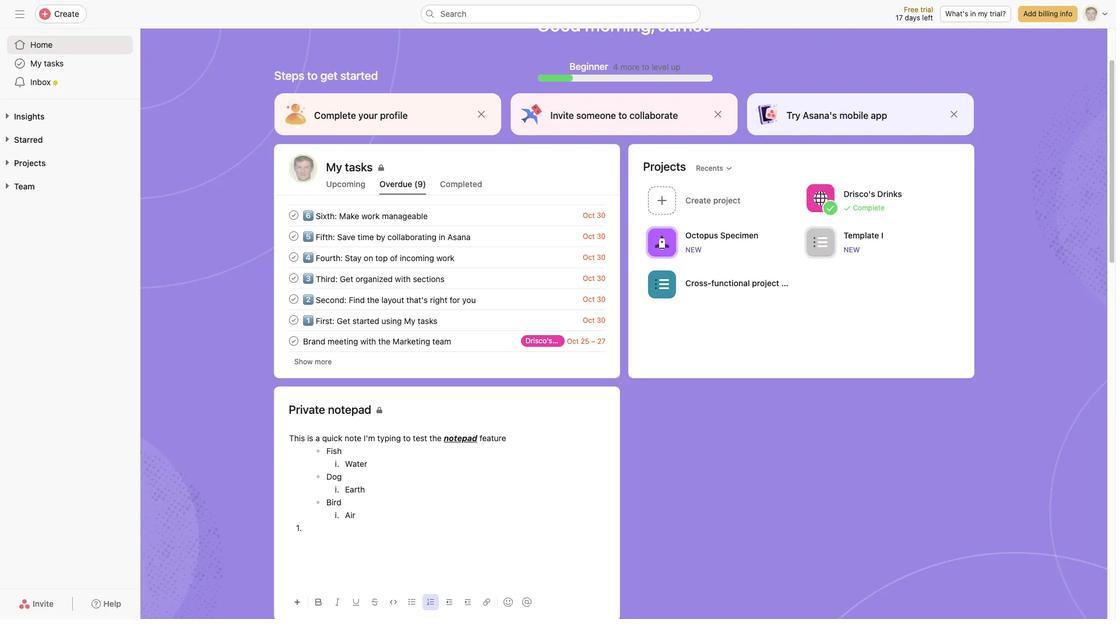 Task type: describe. For each thing, give the bounding box(es) containing it.
recents
[[696, 164, 724, 172]]

beginner
[[570, 61, 609, 72]]

0 horizontal spatial with
[[360, 336, 376, 346]]

1 oct 30 from the top
[[583, 211, 606, 220]]

completed image for brand
[[287, 334, 301, 348]]

started
[[352, 316, 379, 326]]

marketing
[[393, 336, 430, 346]]

asana
[[448, 232, 471, 242]]

17
[[896, 13, 904, 22]]

try
[[787, 110, 801, 121]]

first:
[[316, 316, 335, 326]]

brand
[[303, 336, 325, 346]]

organized
[[355, 274, 393, 284]]

oct 30 button for tasks
[[583, 316, 606, 325]]

strikethrough image
[[371, 599, 378, 606]]

dog
[[326, 472, 342, 482]]

left
[[923, 13, 934, 22]]

my
[[979, 9, 988, 18]]

billing
[[1039, 9, 1059, 18]]

dismiss image
[[713, 110, 723, 119]]

find
[[349, 295, 365, 305]]

free
[[905, 5, 919, 14]]

sections
[[413, 274, 445, 284]]

completed button
[[440, 179, 483, 195]]

5️⃣
[[303, 232, 313, 242]]

0 horizontal spatial to
[[307, 69, 318, 82]]

bold image
[[315, 599, 322, 606]]

1 horizontal spatial to
[[403, 433, 411, 443]]

oct 30 button for in
[[583, 232, 606, 241]]

rocket image
[[655, 235, 669, 249]]

30 for tasks
[[597, 316, 606, 325]]

at mention image
[[522, 598, 532, 607]]

4
[[613, 62, 619, 71]]

italics image
[[334, 599, 341, 606]]

get for organized
[[340, 274, 353, 284]]

completed image for 4️⃣
[[287, 250, 301, 264]]

get started
[[321, 69, 378, 82]]

invite button
[[11, 594, 61, 615]]

info
[[1061, 9, 1073, 18]]

0 vertical spatial work
[[361, 211, 380, 221]]

completed checkbox for 4️⃣
[[287, 250, 301, 264]]

is
[[307, 433, 313, 443]]

using
[[381, 316, 402, 326]]

inbox
[[30, 77, 51, 87]]

1 vertical spatial drisco's
[[526, 337, 553, 345]]

ja button
[[289, 155, 317, 183]]

projects inside dropdown button
[[14, 158, 46, 168]]

completed image for 1️⃣
[[287, 313, 301, 327]]

oct 25 – 27
[[567, 337, 606, 346]]

tasks inside global element
[[44, 58, 64, 68]]

oct 30 for in
[[583, 232, 606, 241]]

4 oct 30 from the top
[[583, 274, 606, 283]]

show
[[294, 358, 313, 366]]

layout
[[381, 295, 404, 305]]

(9)
[[415, 179, 426, 189]]

james
[[659, 13, 712, 36]]

for
[[450, 295, 460, 305]]

asana's
[[803, 110, 837, 121]]

complete for complete
[[853, 203, 885, 212]]

emoji image
[[504, 598, 513, 607]]

oct 30 for right
[[583, 295, 606, 304]]

4️⃣
[[303, 253, 313, 263]]

search list box
[[421, 5, 701, 23]]

cross-
[[686, 278, 712, 288]]

brand meeting with the marketing team
[[303, 336, 451, 346]]

by
[[376, 232, 385, 242]]

1 vertical spatial tasks
[[418, 316, 437, 326]]

numbered list image
[[427, 599, 434, 606]]

bird
[[326, 497, 341, 507]]

water
[[345, 459, 367, 469]]

test
[[413, 433, 427, 443]]

link image
[[483, 599, 490, 606]]

the for marketing
[[378, 336, 390, 346]]

2️⃣ second: find the layout that's right for you
[[303, 295, 476, 305]]

list image
[[814, 235, 828, 249]]

3️⃣
[[303, 274, 313, 284]]

try asana's mobile app
[[787, 110, 888, 121]]

overdue
[[380, 179, 413, 189]]

sixth:
[[316, 211, 337, 221]]

document containing this is a quick note i'm typing to test the
[[289, 432, 605, 584]]

completed checkbox for 6️⃣
[[287, 208, 301, 222]]

this is a quick note i'm typing to test the notepad feature
[[289, 433, 506, 443]]

completed image
[[287, 292, 301, 306]]

note
[[345, 433, 361, 443]]

0 vertical spatial notepad
[[328, 403, 372, 416]]

days
[[905, 13, 921, 22]]

30 for right
[[597, 295, 606, 304]]

what's in my trial?
[[946, 9, 1007, 18]]

list image
[[655, 277, 669, 291]]

my inside global element
[[30, 58, 42, 68]]

1 horizontal spatial work
[[436, 253, 455, 263]]

–
[[591, 337, 595, 346]]

team button
[[0, 181, 35, 192]]

home link
[[7, 36, 133, 54]]

5️⃣ fifth: save time by collaborating in asana
[[303, 232, 471, 242]]

bulleted list image
[[409, 599, 416, 606]]

0 horizontal spatial drinks
[[554, 337, 575, 345]]

collaborating
[[387, 232, 437, 242]]

private
[[289, 403, 325, 416]]

completed image for 3️⃣
[[287, 271, 301, 285]]

functional
[[711, 278, 750, 288]]

3️⃣ third: get organized with sections
[[303, 274, 445, 284]]

decrease list indent image
[[446, 599, 453, 606]]

globe image
[[814, 191, 828, 205]]

ja
[[298, 163, 308, 174]]

help
[[103, 599, 121, 609]]

oct for 4️⃣ fourth: stay on top of incoming work
[[583, 253, 595, 262]]

to inside 'beginner 4 more to level up'
[[642, 62, 650, 71]]

trial
[[921, 5, 934, 14]]

6️⃣
[[303, 211, 313, 221]]

fifth:
[[316, 232, 335, 242]]

oct 30 for tasks
[[583, 316, 606, 325]]

completed checkbox for brand
[[287, 334, 301, 348]]

upcoming button
[[326, 179, 366, 195]]

upcoming
[[326, 179, 366, 189]]

2️⃣
[[303, 295, 313, 305]]

my tasks
[[326, 160, 373, 174]]

what's
[[946, 9, 969, 18]]

0 vertical spatial drinks
[[878, 189, 902, 199]]

new for template i
[[844, 245, 860, 254]]

more inside the show more button
[[315, 358, 332, 366]]

insights button
[[0, 111, 45, 122]]

air
[[345, 510, 355, 520]]

the for layout
[[367, 295, 379, 305]]

template i new
[[844, 230, 884, 254]]

oct for 2️⃣ second: find the layout that's right for you
[[583, 295, 595, 304]]

30 for incoming
[[597, 253, 606, 262]]

stay
[[345, 253, 362, 263]]

hide sidebar image
[[15, 9, 24, 19]]

increase list indent image
[[465, 599, 472, 606]]

4 30 from the top
[[597, 274, 606, 283]]

0 vertical spatial drisco's
[[844, 189, 876, 199]]



Task type: vqa. For each thing, say whether or not it's contained in the screenshot.
Goals
no



Task type: locate. For each thing, give the bounding box(es) containing it.
3 completed checkbox from the top
[[287, 334, 301, 348]]

notepad
[[328, 403, 372, 416], [444, 433, 477, 443]]

earth
[[345, 485, 365, 495]]

1 horizontal spatial more
[[621, 62, 640, 71]]

oct 30 button for right
[[583, 295, 606, 304]]

dismiss image for complete your profile
[[477, 110, 486, 119]]

my right the using
[[404, 316, 415, 326]]

1 vertical spatial with
[[360, 336, 376, 346]]

steps
[[274, 69, 305, 82]]

complete your profile
[[314, 110, 408, 121]]

1 horizontal spatial notepad
[[444, 433, 477, 443]]

drinks left 25
[[554, 337, 575, 345]]

search
[[441, 9, 467, 19]]

recents button
[[691, 160, 738, 176]]

your profile
[[358, 110, 408, 121]]

0 horizontal spatial dismiss image
[[477, 110, 486, 119]]

1 horizontal spatial new
[[844, 245, 860, 254]]

1 horizontal spatial drisco's drinks
[[844, 189, 902, 199]]

specimen
[[720, 230, 759, 240]]

1 completed checkbox from the top
[[287, 229, 301, 243]]

3 oct 30 button from the top
[[583, 253, 606, 262]]

4 oct 30 button from the top
[[583, 274, 606, 283]]

create
[[54, 9, 79, 19]]

3 30 from the top
[[597, 253, 606, 262]]

add billing info button
[[1019, 6, 1078, 22]]

my up inbox
[[30, 58, 42, 68]]

5 oct 30 from the top
[[583, 295, 606, 304]]

2 horizontal spatial to
[[642, 62, 650, 71]]

inbox link
[[7, 73, 133, 92]]

2 oct 30 from the top
[[583, 232, 606, 241]]

oct for 5️⃣ fifth: save time by collaborating in asana
[[583, 232, 595, 241]]

2 new from the left
[[844, 245, 860, 254]]

0 horizontal spatial tasks
[[44, 58, 64, 68]]

new inside 'octopus specimen new'
[[686, 245, 702, 254]]

0 vertical spatial get
[[340, 274, 353, 284]]

complete down steps to get started
[[314, 110, 356, 121]]

2 vertical spatial completed checkbox
[[287, 334, 301, 348]]

Completed checkbox
[[287, 208, 301, 222], [287, 250, 301, 264], [287, 271, 301, 285], [287, 313, 301, 327]]

dismiss image for try asana's mobile app
[[950, 110, 959, 119]]

drisco's
[[844, 189, 876, 199], [526, 337, 553, 345]]

quick
[[322, 433, 342, 443]]

completed image for 5️⃣
[[287, 229, 301, 243]]

completed checkbox left 4️⃣
[[287, 250, 301, 264]]

0 horizontal spatial my
[[30, 58, 42, 68]]

1 oct 30 button from the top
[[583, 211, 606, 220]]

0 horizontal spatial in
[[439, 232, 445, 242]]

drisco's drinks
[[844, 189, 902, 199], [526, 337, 575, 345]]

Completed checkbox
[[287, 229, 301, 243], [287, 292, 301, 306], [287, 334, 301, 348]]

0 vertical spatial with
[[395, 274, 411, 284]]

new down octopus
[[686, 245, 702, 254]]

2 completed checkbox from the top
[[287, 292, 301, 306]]

completed checkbox left the 5️⃣
[[287, 229, 301, 243]]

projects down starred
[[14, 158, 46, 168]]

more right show
[[315, 358, 332, 366]]

1 vertical spatial the
[[378, 336, 390, 346]]

2 oct 30 button from the top
[[583, 232, 606, 241]]

oct for 6️⃣ sixth: make work manageable
[[583, 211, 595, 220]]

6 oct 30 button from the top
[[583, 316, 606, 325]]

trial?
[[990, 9, 1007, 18]]

6️⃣ sixth: make work manageable
[[303, 211, 428, 221]]

drisco's drinks left 25
[[526, 337, 575, 345]]

6 oct 30 from the top
[[583, 316, 606, 325]]

to collaborate
[[619, 110, 678, 121]]

insert an object image
[[294, 599, 301, 606]]

manageable
[[382, 211, 428, 221]]

1 horizontal spatial projects
[[644, 160, 687, 173]]

time
[[358, 232, 374, 242]]

completed checkbox left 6️⃣
[[287, 208, 301, 222]]

the down the using
[[378, 336, 390, 346]]

mobile app
[[840, 110, 888, 121]]

1 vertical spatial notepad
[[444, 433, 477, 443]]

invite for invite
[[33, 599, 54, 609]]

5 oct 30 button from the top
[[583, 295, 606, 304]]

0 horizontal spatial new
[[686, 245, 702, 254]]

completed checkbox left 3️⃣ on the top left of the page
[[287, 271, 301, 285]]

0 vertical spatial in
[[971, 9, 977, 18]]

1 horizontal spatial with
[[395, 274, 411, 284]]

global element
[[0, 29, 140, 99]]

completed image for 6️⃣
[[287, 208, 301, 222]]

drisco's right globe icon
[[844, 189, 876, 199]]

dismiss image
[[477, 110, 486, 119], [950, 110, 959, 119]]

meeting
[[327, 336, 358, 346]]

completed image
[[287, 208, 301, 222], [287, 229, 301, 243], [287, 250, 301, 264], [287, 271, 301, 285], [287, 313, 301, 327], [287, 334, 301, 348]]

drisco's left 25
[[526, 337, 553, 345]]

3 completed checkbox from the top
[[287, 271, 301, 285]]

work right make
[[361, 211, 380, 221]]

1 horizontal spatial drisco's
[[844, 189, 876, 199]]

6 completed image from the top
[[287, 334, 301, 348]]

help button
[[84, 594, 129, 615]]

0 vertical spatial the
[[367, 295, 379, 305]]

invite for invite someone to collaborate
[[550, 110, 574, 121]]

0 horizontal spatial work
[[361, 211, 380, 221]]

incoming
[[400, 253, 434, 263]]

4 completed checkbox from the top
[[287, 313, 301, 327]]

oct 30 button
[[583, 211, 606, 220], [583, 232, 606, 241], [583, 253, 606, 262], [583, 274, 606, 283], [583, 295, 606, 304], [583, 316, 606, 325]]

oct for 1️⃣ first: get started using my tasks
[[583, 316, 595, 325]]

0 horizontal spatial drisco's drinks
[[526, 337, 575, 345]]

1 vertical spatial completed checkbox
[[287, 292, 301, 306]]

1 horizontal spatial my
[[404, 316, 415, 326]]

team
[[432, 336, 451, 346]]

completed checkbox left brand
[[287, 334, 301, 348]]

completed checkbox left 1️⃣
[[287, 313, 301, 327]]

completed image left 3️⃣ on the top left of the page
[[287, 271, 301, 285]]

starred
[[14, 135, 43, 145]]

oct 30 for incoming
[[583, 253, 606, 262]]

0 horizontal spatial complete
[[314, 110, 356, 121]]

notepad up 'note'
[[328, 403, 372, 416]]

drinks
[[878, 189, 902, 199], [554, 337, 575, 345]]

5 30 from the top
[[597, 295, 606, 304]]

completed image left brand
[[287, 334, 301, 348]]

1 horizontal spatial in
[[971, 9, 977, 18]]

1 vertical spatial my
[[404, 316, 415, 326]]

get right 'third:'
[[340, 274, 353, 284]]

1 vertical spatial in
[[439, 232, 445, 242]]

0 horizontal spatial projects
[[14, 158, 46, 168]]

1️⃣ first: get started using my tasks
[[303, 316, 437, 326]]

completed image left 6️⃣
[[287, 208, 301, 222]]

second:
[[316, 295, 347, 305]]

1 vertical spatial get
[[337, 316, 350, 326]]

get right first:
[[337, 316, 350, 326]]

completed image left 1️⃣
[[287, 313, 301, 327]]

to right steps on the top
[[307, 69, 318, 82]]

0 horizontal spatial more
[[315, 358, 332, 366]]

this
[[289, 433, 305, 443]]

add billing info
[[1024, 9, 1073, 18]]

0 horizontal spatial notepad
[[328, 403, 372, 416]]

level
[[652, 62, 669, 71]]

completed checkbox left 2️⃣
[[287, 292, 301, 306]]

search button
[[421, 5, 701, 23]]

27
[[597, 337, 606, 346]]

code image
[[390, 599, 397, 606]]

1 vertical spatial drisco's drinks
[[526, 337, 575, 345]]

complete for complete your profile
[[314, 110, 356, 121]]

4 completed image from the top
[[287, 271, 301, 285]]

starred button
[[0, 134, 43, 146]]

4️⃣ fourth: stay on top of incoming work
[[303, 253, 455, 263]]

in inside button
[[971, 9, 977, 18]]

overdue (9) button
[[380, 179, 426, 195]]

add
[[1024, 9, 1037, 18]]

completed checkbox for 3️⃣
[[287, 271, 301, 285]]

completed checkbox for 5️⃣
[[287, 229, 301, 243]]

my tasks link
[[326, 159, 605, 176]]

completed
[[440, 179, 483, 189]]

0 vertical spatial complete
[[314, 110, 356, 121]]

more right 4
[[621, 62, 640, 71]]

create button
[[35, 5, 87, 23]]

5 completed image from the top
[[287, 313, 301, 327]]

with down of
[[395, 274, 411, 284]]

good
[[537, 13, 581, 36]]

2 30 from the top
[[597, 232, 606, 241]]

drinks up i
[[878, 189, 902, 199]]

drisco's drinks up i
[[844, 189, 902, 199]]

make
[[339, 211, 359, 221]]

new down "template"
[[844, 245, 860, 254]]

invite inside "invite" button
[[33, 599, 54, 609]]

get for started
[[337, 316, 350, 326]]

overdue (9)
[[380, 179, 426, 189]]

1 horizontal spatial tasks
[[418, 316, 437, 326]]

complete up "template"
[[853, 203, 885, 212]]

the right find
[[367, 295, 379, 305]]

completed checkbox for 2️⃣
[[287, 292, 301, 306]]

beginner 4 more to level up
[[570, 61, 681, 72]]

completed checkbox for 1️⃣
[[287, 313, 301, 327]]

1 vertical spatial complete
[[853, 203, 885, 212]]

oct
[[583, 211, 595, 220], [583, 232, 595, 241], [583, 253, 595, 262], [583, 274, 595, 283], [583, 295, 595, 304], [583, 316, 595, 325], [567, 337, 579, 346]]

work
[[361, 211, 380, 221], [436, 253, 455, 263]]

1 horizontal spatial dismiss image
[[950, 110, 959, 119]]

2 vertical spatial the
[[429, 433, 442, 443]]

work down asana
[[436, 253, 455, 263]]

fourth:
[[316, 253, 343, 263]]

0 horizontal spatial invite
[[33, 599, 54, 609]]

1 vertical spatial drinks
[[554, 337, 575, 345]]

0 vertical spatial my
[[30, 58, 42, 68]]

1 horizontal spatial complete
[[853, 203, 885, 212]]

completed image left the 5️⃣
[[287, 229, 301, 243]]

project
[[752, 278, 780, 288]]

in left my
[[971, 9, 977, 18]]

the inside 'document'
[[429, 433, 442, 443]]

to left test
[[403, 433, 411, 443]]

in left asana
[[439, 232, 445, 242]]

a
[[315, 433, 320, 443]]

more
[[621, 62, 640, 71], [315, 358, 332, 366]]

0 vertical spatial more
[[621, 62, 640, 71]]

fish
[[326, 446, 342, 456]]

tasks down the home
[[44, 58, 64, 68]]

plan
[[782, 278, 798, 288]]

oct 30
[[583, 211, 606, 220], [583, 232, 606, 241], [583, 253, 606, 262], [583, 274, 606, 283], [583, 295, 606, 304], [583, 316, 606, 325]]

underline image
[[353, 599, 360, 606]]

good morning, james
[[537, 13, 712, 36]]

0 vertical spatial tasks
[[44, 58, 64, 68]]

0 vertical spatial completed checkbox
[[287, 229, 301, 243]]

projects left recents
[[644, 160, 687, 173]]

2 dismiss image from the left
[[950, 110, 959, 119]]

notepad left feature
[[444, 433, 477, 443]]

6 30 from the top
[[597, 316, 606, 325]]

insights
[[14, 111, 45, 121]]

projects button
[[0, 157, 46, 169]]

1 completed image from the top
[[287, 208, 301, 222]]

oct 30 button for incoming
[[583, 253, 606, 262]]

new inside template i new
[[844, 245, 860, 254]]

steps to get started
[[274, 69, 378, 82]]

the right test
[[429, 433, 442, 443]]

completed image left 4️⃣
[[287, 250, 301, 264]]

team
[[14, 181, 35, 191]]

1 completed checkbox from the top
[[287, 208, 301, 222]]

morning,
[[585, 13, 655, 36]]

tasks down that's
[[418, 316, 437, 326]]

1 horizontal spatial invite
[[550, 110, 574, 121]]

1 new from the left
[[686, 245, 702, 254]]

of
[[390, 253, 398, 263]]

top
[[375, 253, 388, 263]]

1 vertical spatial work
[[436, 253, 455, 263]]

notepad inside 'document'
[[444, 433, 477, 443]]

oct for 3️⃣ third: get organized with sections
[[583, 274, 595, 283]]

0 horizontal spatial drisco's
[[526, 337, 553, 345]]

to left the level
[[642, 62, 650, 71]]

1️⃣
[[303, 316, 313, 326]]

0 vertical spatial drisco's drinks
[[844, 189, 902, 199]]

toolbar
[[289, 589, 605, 615]]

0 vertical spatial invite
[[550, 110, 574, 121]]

the
[[367, 295, 379, 305], [378, 336, 390, 346], [429, 433, 442, 443]]

1 dismiss image from the left
[[477, 110, 486, 119]]

on
[[364, 253, 373, 263]]

2 completed image from the top
[[287, 229, 301, 243]]

3 completed image from the top
[[287, 250, 301, 264]]

1 vertical spatial more
[[315, 358, 332, 366]]

more inside 'beginner 4 more to level up'
[[621, 62, 640, 71]]

with down 1️⃣ first: get started using my tasks
[[360, 336, 376, 346]]

1 horizontal spatial drinks
[[878, 189, 902, 199]]

document
[[289, 432, 605, 584]]

octopus specimen new
[[686, 230, 759, 254]]

30 for in
[[597, 232, 606, 241]]

typing
[[377, 433, 401, 443]]

1 30 from the top
[[597, 211, 606, 220]]

3 oct 30 from the top
[[583, 253, 606, 262]]

1 vertical spatial invite
[[33, 599, 54, 609]]

2 completed checkbox from the top
[[287, 250, 301, 264]]

new for octopus specimen
[[686, 245, 702, 254]]



